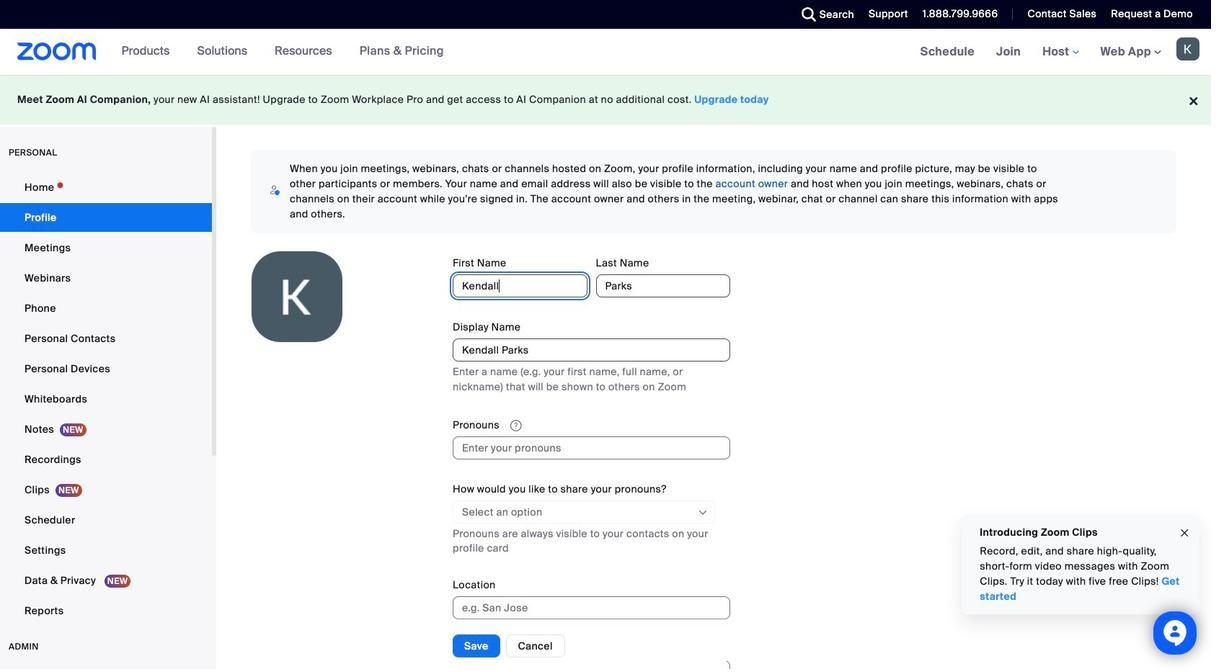 Task type: describe. For each thing, give the bounding box(es) containing it.
product information navigation
[[111, 29, 455, 75]]

close image
[[1179, 525, 1190, 542]]

user photo image
[[252, 252, 342, 342]]

profile picture image
[[1177, 37, 1200, 61]]

personal menu menu
[[0, 173, 212, 627]]

meetings navigation
[[910, 29, 1211, 76]]

Last Name text field
[[596, 275, 730, 298]]

show options image
[[697, 508, 709, 519]]



Task type: vqa. For each thing, say whether or not it's contained in the screenshot.
footer
yes



Task type: locate. For each thing, give the bounding box(es) containing it.
banner
[[0, 29, 1211, 76]]

zoom logo image
[[17, 43, 96, 61]]

Pronouns text field
[[453, 437, 730, 460]]

learn more about pronouns image
[[506, 420, 526, 433]]

edit user photo image
[[285, 291, 309, 304]]

Company/Organization Name text field
[[453, 661, 730, 670]]

None text field
[[453, 339, 730, 362]]

footer
[[0, 75, 1211, 125]]

First Name text field
[[453, 275, 587, 298]]

e.g. San Jose text field
[[453, 597, 730, 620]]



